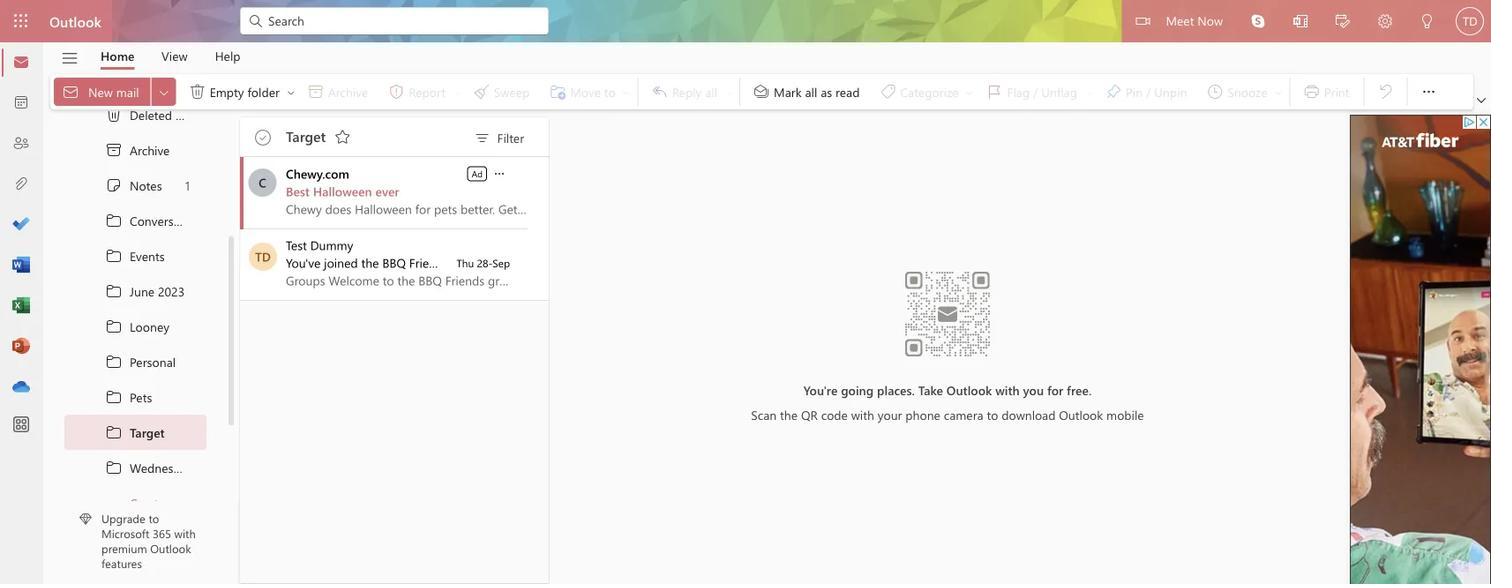Task type: vqa. For each thing, say whether or not it's contained in the screenshot.
 New mail
yes



Task type: locate. For each thing, give the bounding box(es) containing it.
0 horizontal spatial  button
[[152, 78, 176, 106]]

5  from the top
[[105, 354, 123, 371]]


[[1294, 14, 1308, 28]]

sep
[[493, 256, 510, 270]]

all
[[805, 83, 818, 100]]


[[1252, 14, 1266, 28]]

1 horizontal spatial 
[[1421, 83, 1439, 101]]

 left events on the top
[[105, 248, 123, 265]]

1 vertical spatial  button
[[492, 165, 508, 182]]

1 vertical spatial target
[[130, 425, 165, 441]]

0 vertical spatial folder
[[248, 83, 280, 100]]

with down going
[[852, 407, 875, 423]]

target inside target 
[[286, 126, 326, 145]]

1 horizontal spatial with
[[852, 407, 875, 423]]

outlook down create new folder
[[150, 541, 191, 556]]

target up  wednesday
[[130, 425, 165, 441]]

items
[[176, 107, 205, 123]]

outlook link
[[49, 0, 101, 42]]

0 vertical spatial td
[[1463, 14, 1478, 28]]

 up items
[[189, 83, 206, 101]]

folder right new
[[194, 495, 226, 512]]

with inside upgrade to microsoft 365 with premium outlook features
[[174, 526, 196, 541]]

tab list
[[87, 42, 254, 70]]

 tree item up  events
[[64, 203, 207, 239]]

folder
[[248, 83, 280, 100], [194, 495, 226, 512]]

 left "june"
[[105, 283, 123, 301]]

scan
[[752, 407, 777, 423]]

0 horizontal spatial 
[[105, 106, 123, 124]]

0 horizontal spatial 
[[157, 85, 171, 99]]


[[105, 142, 123, 159]]

 notes
[[105, 177, 162, 195]]

1  tree item from the top
[[64, 203, 207, 239]]

 inside tree item
[[105, 106, 123, 124]]

tab list containing home
[[87, 42, 254, 70]]

to inside upgrade to microsoft 365 with premium outlook features
[[149, 511, 159, 527]]

 filter
[[474, 130, 524, 147]]

0 horizontal spatial with
[[174, 526, 196, 541]]

 left ""
[[1421, 83, 1439, 101]]

chewy.com image
[[249, 169, 277, 197]]

message list no conversations selected list box
[[240, 157, 549, 584]]

 inside  empty folder 
[[286, 87, 296, 98]]

td inside test dummy image
[[255, 249, 271, 265]]

 inside move & delete group
[[189, 83, 206, 101]]

move & delete group
[[54, 74, 634, 109]]

c
[[259, 174, 266, 191]]

 button up " deleted items"
[[152, 78, 176, 106]]

8  tree item from the top
[[64, 451, 207, 486]]

1
[[185, 178, 190, 194]]

dummy
[[311, 237, 353, 253]]

 button
[[1407, 0, 1450, 45]]

0 horizontal spatial td
[[255, 249, 271, 265]]

 down  pets
[[105, 424, 123, 442]]

 tree item up  target
[[64, 380, 207, 415]]

 tree item
[[64, 168, 207, 203]]

2 vertical spatial with
[[174, 526, 196, 541]]


[[157, 85, 171, 99], [286, 87, 296, 98]]

folder inside tree item
[[194, 495, 226, 512]]

create new folder
[[130, 495, 226, 512]]

 for  wednesday
[[105, 460, 123, 477]]

1 horizontal spatial 
[[286, 87, 296, 98]]

1  button from the left
[[152, 78, 176, 106]]

td right 
[[1463, 14, 1478, 28]]

1 vertical spatial folder
[[194, 495, 226, 512]]

0 horizontal spatial target
[[130, 425, 165, 441]]

test dummy
[[286, 237, 353, 253]]

 down 
[[105, 212, 123, 230]]

1 horizontal spatial 
[[189, 83, 206, 101]]

mail image
[[12, 54, 30, 72]]

with left 'you'
[[996, 382, 1020, 398]]

6  from the top
[[105, 389, 123, 407]]

 for  deleted items
[[105, 106, 123, 124]]

1 horizontal spatial td
[[1463, 14, 1478, 28]]

onedrive image
[[12, 379, 30, 396]]

target left  button
[[286, 126, 326, 145]]

0 horizontal spatial 
[[493, 167, 507, 181]]

premium
[[102, 541, 147, 556]]

 down  new mail
[[105, 106, 123, 124]]

 june 2023
[[105, 283, 185, 301]]

mark
[[774, 83, 802, 100]]

message list section
[[240, 113, 549, 584]]


[[1421, 83, 1439, 101], [493, 167, 507, 181]]

1 vertical spatial to
[[149, 511, 159, 527]]

3  from the top
[[105, 283, 123, 301]]

to
[[987, 407, 999, 423], [149, 511, 159, 527]]

target heading
[[286, 117, 357, 156]]

with
[[996, 382, 1020, 398], [852, 407, 875, 423], [174, 526, 196, 541]]

0 vertical spatial with
[[996, 382, 1020, 398]]

files image
[[12, 176, 30, 193]]

 up " deleted items"
[[157, 85, 171, 99]]

 for the rightmost  popup button
[[1421, 83, 1439, 101]]

test dummy image
[[249, 243, 277, 271]]

bbq
[[383, 255, 406, 271]]

outlook
[[49, 11, 101, 30], [947, 382, 993, 398], [1060, 407, 1104, 423], [150, 541, 191, 556]]

 tree item up " personal"
[[64, 309, 207, 345]]

 empty folder 
[[189, 83, 296, 101]]

 archive
[[105, 142, 170, 159]]

2  from the top
[[105, 248, 123, 265]]

0 vertical spatial the
[[361, 255, 379, 271]]

tree
[[64, 0, 226, 521]]

0 horizontal spatial folder
[[194, 495, 226, 512]]

outlook up  button
[[49, 11, 101, 30]]

 right ad
[[493, 167, 507, 181]]

tree containing 
[[64, 0, 226, 521]]

 tree item
[[64, 203, 207, 239], [64, 239, 207, 274], [64, 274, 207, 309], [64, 309, 207, 345], [64, 345, 207, 380], [64, 380, 207, 415], [64, 415, 207, 451], [64, 451, 207, 486]]

1 horizontal spatial target
[[286, 126, 326, 145]]

1 vertical spatial with
[[852, 407, 875, 423]]

1 vertical spatial td
[[255, 249, 271, 265]]

 button
[[1412, 74, 1447, 109], [492, 165, 508, 182]]

1 horizontal spatial the
[[780, 407, 798, 423]]

0 vertical spatial target
[[286, 126, 326, 145]]

1 horizontal spatial  button
[[284, 78, 298, 106]]

the left qr
[[780, 407, 798, 423]]

folder right empty
[[248, 83, 280, 100]]

 tree item up "june"
[[64, 239, 207, 274]]

 button up target 
[[284, 78, 298, 106]]

 up  pets
[[105, 354, 123, 371]]

td inside td dropdown button
[[1463, 14, 1478, 28]]

 inside message list no conversations selected list box
[[493, 167, 507, 181]]

application
[[0, 0, 1492, 584]]

 button left ""
[[1412, 74, 1447, 109]]

1 vertical spatial the
[[780, 407, 798, 423]]

to do image
[[12, 216, 30, 234]]

1  from the top
[[105, 212, 123, 230]]

 target
[[105, 424, 165, 442]]

friends
[[409, 255, 449, 271]]

folder inside  empty folder 
[[248, 83, 280, 100]]

 left pets
[[105, 389, 123, 407]]

 left looney
[[105, 318, 123, 336]]

 button right ad
[[492, 165, 508, 182]]

0 vertical spatial  button
[[1412, 74, 1447, 109]]

6  tree item from the top
[[64, 380, 207, 415]]

4  from the top
[[105, 318, 123, 336]]

 tree item down ' looney'
[[64, 345, 207, 380]]

 tree item down  events
[[64, 274, 207, 309]]

8  from the top
[[105, 460, 123, 477]]

with right 365 at the left
[[174, 526, 196, 541]]

td button
[[1450, 0, 1492, 42]]

 button for 
[[152, 78, 176, 106]]

1 vertical spatial 
[[105, 106, 123, 124]]

td for test dummy image
[[255, 249, 271, 265]]


[[1379, 14, 1393, 28]]

1 horizontal spatial folder
[[248, 83, 280, 100]]


[[1478, 96, 1487, 105]]

 tree item down pets
[[64, 415, 207, 451]]

 for  popup button inside the message list no conversations selected list box
[[493, 167, 507, 181]]

 up target 
[[286, 87, 296, 98]]

 for  looney
[[105, 318, 123, 336]]

outlook up camera
[[947, 382, 993, 398]]

target inside  target
[[130, 425, 165, 441]]

help
[[215, 48, 241, 64]]

best halloween ever
[[286, 183, 400, 200]]

 for  events
[[105, 248, 123, 265]]

0 horizontal spatial the
[[361, 255, 379, 271]]

outlook banner
[[0, 0, 1492, 45]]

read
[[836, 83, 860, 100]]

 down  target
[[105, 460, 123, 477]]

Search for email, meetings, files and more. field
[[267, 11, 539, 29]]

0 vertical spatial 
[[1421, 83, 1439, 101]]


[[474, 130, 491, 147]]

upgrade
[[102, 511, 146, 527]]

 button
[[52, 43, 87, 73]]

7  from the top
[[105, 424, 123, 442]]

1 horizontal spatial to
[[987, 407, 999, 423]]

0 horizontal spatial to
[[149, 511, 159, 527]]

you've
[[286, 255, 321, 271]]

4  tree item from the top
[[64, 309, 207, 345]]

for
[[1048, 382, 1064, 398]]

free.
[[1067, 382, 1092, 398]]


[[1337, 14, 1351, 28]]

 inside popup button
[[157, 85, 171, 99]]

1 vertical spatial 
[[493, 167, 507, 181]]

0 horizontal spatial  button
[[492, 165, 508, 182]]


[[1137, 14, 1151, 28]]

 search field
[[240, 0, 549, 40]]

folder for create
[[194, 495, 226, 512]]

 for  personal
[[105, 354, 123, 371]]

0 vertical spatial to
[[987, 407, 999, 423]]

the left bbq
[[361, 255, 379, 271]]

 tree item
[[64, 98, 207, 133]]

 button
[[1365, 0, 1407, 45]]

td left test
[[255, 249, 271, 265]]

 tree item down  target
[[64, 451, 207, 486]]

 button
[[152, 78, 176, 106], [284, 78, 298, 106]]

the inside you're going places. take outlook with you for free. scan the qr code with your phone camera to download outlook mobile
[[780, 407, 798, 423]]

2  button from the left
[[284, 78, 298, 106]]

0 vertical spatial 
[[189, 83, 206, 101]]



Task type: describe. For each thing, give the bounding box(es) containing it.
excel image
[[12, 298, 30, 315]]

people image
[[12, 135, 30, 153]]


[[247, 12, 265, 30]]

halloween
[[313, 183, 372, 200]]

 button for 
[[284, 78, 298, 106]]

filter
[[498, 130, 524, 146]]

td for td dropdown button
[[1463, 14, 1478, 28]]

calendar image
[[12, 94, 30, 112]]

premium features image
[[79, 513, 92, 526]]

you're going places. take outlook with you for free. scan the qr code with your phone camera to download outlook mobile
[[752, 382, 1145, 423]]

outlook down free.
[[1060, 407, 1104, 423]]

create
[[130, 495, 165, 512]]

5  tree item from the top
[[64, 345, 207, 380]]

new
[[168, 495, 191, 512]]


[[62, 83, 79, 101]]

mobile
[[1107, 407, 1145, 423]]

outlook inside banner
[[49, 11, 101, 30]]

home
[[101, 48, 135, 64]]

places.
[[878, 382, 915, 398]]

folder for 
[[248, 83, 280, 100]]

 personal
[[105, 354, 176, 371]]

archive
[[130, 142, 170, 159]]

application containing outlook
[[0, 0, 1492, 584]]


[[753, 83, 771, 101]]

ad
[[472, 168, 483, 180]]

you're
[[804, 382, 838, 398]]

 for  empty folder 
[[189, 83, 206, 101]]

help button
[[202, 42, 254, 70]]

 for  june 2023
[[105, 283, 123, 301]]


[[334, 128, 352, 146]]

now
[[1198, 12, 1224, 28]]

 tree item
[[64, 133, 207, 168]]

 for  pets
[[105, 389, 123, 407]]

 for 
[[105, 212, 123, 230]]


[[1421, 14, 1435, 28]]

phone
[[906, 407, 941, 423]]


[[60, 49, 79, 68]]

left-rail-appbar navigation
[[4, 42, 39, 408]]

 wednesday
[[105, 460, 193, 477]]

going
[[841, 382, 874, 398]]


[[255, 130, 271, 146]]

1 horizontal spatial  button
[[1412, 74, 1447, 109]]

365
[[153, 526, 171, 541]]

 button
[[1280, 0, 1322, 45]]

 for  target
[[105, 424, 123, 442]]

 pets
[[105, 389, 152, 407]]

personal
[[130, 354, 176, 371]]

target 
[[286, 126, 352, 146]]

home button
[[87, 42, 148, 70]]

2 horizontal spatial with
[[996, 382, 1020, 398]]

test
[[286, 237, 307, 253]]

more apps image
[[12, 417, 30, 434]]

create new folder tree item
[[64, 486, 226, 521]]

features
[[102, 556, 142, 571]]

you've joined the bbq friends group
[[286, 255, 485, 271]]

2023
[[158, 284, 185, 300]]

 button inside message list no conversations selected list box
[[492, 165, 508, 182]]

meet
[[1167, 12, 1195, 28]]

wednesday
[[130, 460, 193, 476]]

joined
[[324, 255, 358, 271]]

meet now
[[1167, 12, 1224, 28]]

chewy.com
[[286, 166, 349, 182]]

pets
[[130, 390, 152, 406]]

tab list inside application
[[87, 42, 254, 70]]

view
[[162, 48, 188, 64]]

28-
[[477, 256, 493, 270]]

3  tree item from the top
[[64, 274, 207, 309]]

your
[[878, 407, 903, 423]]

best
[[286, 183, 310, 200]]

Select all messages checkbox
[[251, 125, 275, 150]]

empty
[[210, 83, 244, 100]]

events
[[130, 248, 165, 265]]


[[105, 177, 123, 195]]

thu 28-sep
[[457, 256, 510, 270]]

camera
[[944, 407, 984, 423]]

 new mail
[[62, 83, 139, 101]]

thu
[[457, 256, 474, 270]]

new
[[88, 83, 113, 100]]

7  tree item from the top
[[64, 415, 207, 451]]

code
[[822, 407, 848, 423]]

 button
[[1474, 92, 1490, 109]]

tags group
[[744, 74, 1287, 109]]

notes
[[130, 178, 162, 194]]

 button
[[1322, 0, 1365, 45]]

microsoft
[[102, 526, 150, 541]]

to inside you're going places. take outlook with you for free. scan the qr code with your phone camera to download outlook mobile
[[987, 407, 999, 423]]

tree inside application
[[64, 0, 226, 521]]

Select a conversation checkbox
[[244, 230, 286, 271]]

word image
[[12, 257, 30, 275]]

powerpoint image
[[12, 338, 30, 356]]

june
[[130, 284, 155, 300]]


[[256, 130, 271, 144]]

2  tree item from the top
[[64, 239, 207, 274]]

view button
[[148, 42, 201, 70]]

ever
[[376, 183, 400, 200]]

outlook inside upgrade to microsoft 365 with premium outlook features
[[150, 541, 191, 556]]

download
[[1002, 407, 1056, 423]]

looney
[[130, 319, 170, 335]]

 looney
[[105, 318, 170, 336]]

 events
[[105, 248, 165, 265]]

mail
[[116, 83, 139, 100]]

take
[[919, 382, 944, 398]]

 deleted items
[[105, 106, 205, 124]]

 button
[[1238, 0, 1280, 42]]

qr
[[802, 407, 818, 423]]

 button
[[329, 123, 357, 151]]

the inside message list no conversations selected list box
[[361, 255, 379, 271]]

 mark all as read
[[753, 83, 860, 101]]



